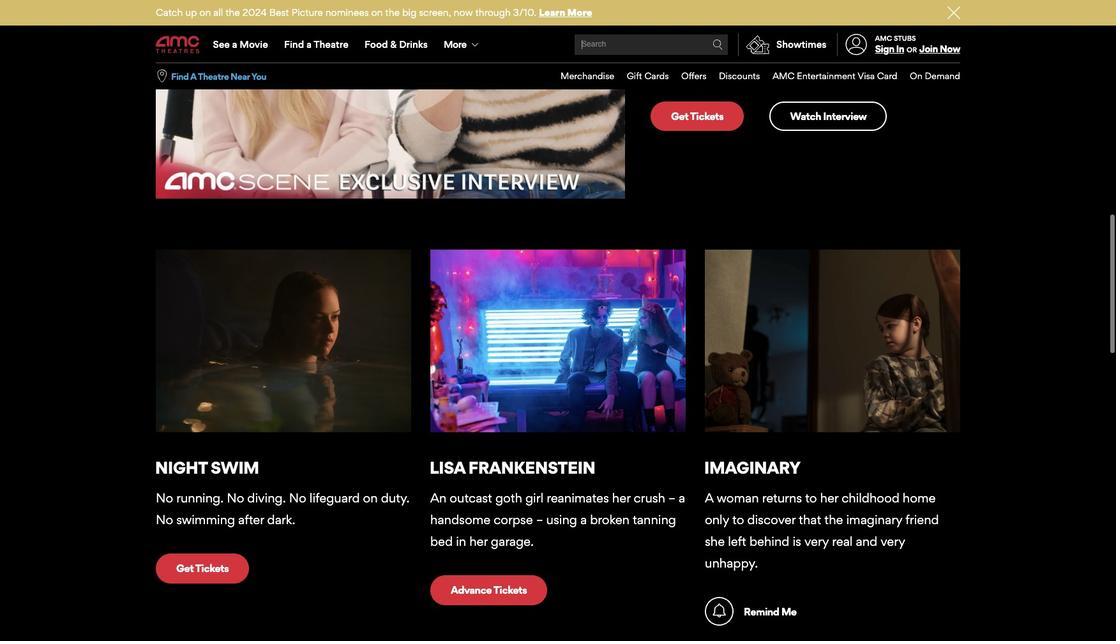 Task type: locate. For each thing, give the bounding box(es) containing it.
0 horizontal spatial very
[[804, 534, 829, 549]]

1 vertical spatial find
[[171, 71, 189, 81]]

catch up on all the 2024 best picture nominees on the big screen, now through 3/10. learn more
[[156, 6, 592, 19]]

0 vertical spatial get tickets link
[[651, 101, 744, 131]]

a up only
[[705, 490, 713, 505]]

lifeguard
[[310, 490, 360, 505]]

1 vertical spatial tickets
[[195, 562, 229, 575]]

garage.
[[491, 534, 534, 549]]

see
[[213, 38, 230, 50]]

left
[[728, 534, 746, 549]]

1 vertical spatial theatre
[[198, 71, 229, 81]]

on left duty.
[[363, 490, 378, 505]]

theatre down nominees
[[314, 38, 348, 50]]

only
[[705, 512, 729, 527]]

search the AMC website text field
[[580, 40, 713, 49]]

1 vertical spatial menu
[[548, 63, 960, 89]]

amc up sign
[[875, 34, 892, 43]]

1 vertical spatial more
[[444, 38, 466, 50]]

0 vertical spatial a
[[190, 71, 196, 81]]

in
[[456, 534, 466, 549]]

childhood
[[842, 490, 899, 505]]

1 horizontal spatial theatre
[[314, 38, 348, 50]]

get tickets link down swimming at the bottom of page
[[156, 554, 249, 583]]

get down swimming at the bottom of page
[[176, 562, 194, 575]]

a right see
[[232, 38, 237, 50]]

sign
[[875, 43, 894, 55]]

no left swimming at the bottom of page
[[156, 512, 173, 527]]

get tickets
[[671, 110, 724, 122], [176, 562, 229, 575]]

amc down showtimes link
[[773, 70, 794, 81]]

food & drinks link
[[357, 27, 436, 63]]

cookie consent banner dialog
[[0, 607, 1116, 641]]

learn more link
[[539, 6, 592, 19]]

outcast
[[450, 490, 492, 505]]

more button
[[436, 27, 489, 63]]

0 horizontal spatial find
[[171, 71, 189, 81]]

1 horizontal spatial find
[[284, 38, 304, 50]]

1 vertical spatial to
[[732, 512, 744, 527]]

find
[[284, 38, 304, 50], [171, 71, 189, 81]]

1 vertical spatial a
[[705, 490, 713, 505]]

1 vertical spatial amc
[[773, 70, 794, 81]]

theatre inside button
[[198, 71, 229, 81]]

0 horizontal spatial theatre
[[198, 71, 229, 81]]

1 horizontal spatial get
[[671, 110, 688, 122]]

to
[[805, 490, 817, 505], [732, 512, 744, 527]]

0 horizontal spatial get tickets
[[176, 562, 229, 575]]

imaginary
[[846, 512, 902, 527]]

tanning
[[633, 512, 676, 527]]

no up the after
[[227, 490, 244, 505]]

all
[[213, 6, 223, 19]]

amc logo image
[[156, 36, 200, 53], [156, 36, 200, 53]]

– right crush
[[668, 490, 675, 505]]

swim
[[211, 457, 259, 477]]

the inside a woman returns to her childhood home only to discover that the imaginary friend she left behind is very real and very unhappy.
[[824, 512, 843, 527]]

you
[[251, 71, 266, 81]]

1 horizontal spatial very
[[881, 534, 905, 549]]

best
[[269, 6, 289, 19]]

her up the that
[[820, 490, 838, 505]]

watch interview link
[[770, 101, 887, 131]]

2 very from the left
[[881, 534, 905, 549]]

the right all
[[225, 6, 240, 19]]

to up the that
[[805, 490, 817, 505]]

2 horizontal spatial her
[[820, 490, 838, 505]]

0 vertical spatial tickets
[[690, 110, 724, 122]]

0 horizontal spatial the
[[225, 6, 240, 19]]

real
[[832, 534, 853, 549]]

0 horizontal spatial more
[[444, 38, 466, 50]]

very right 'is'
[[804, 534, 829, 549]]

1 horizontal spatial more
[[567, 6, 592, 19]]

theatre left near
[[198, 71, 229, 81]]

after
[[238, 512, 264, 527]]

her right in
[[469, 534, 488, 549]]

dark.
[[267, 512, 295, 527]]

amc inside amc stubs sign in or join now
[[875, 34, 892, 43]]

more right learn
[[567, 6, 592, 19]]

tickets down swimming at the bottom of page
[[195, 562, 229, 575]]

1 very from the left
[[804, 534, 829, 549]]

find down picture on the left top of page
[[284, 38, 304, 50]]

0 vertical spatial more
[[567, 6, 592, 19]]

get tickets down swimming at the bottom of page
[[176, 562, 229, 575]]

night swim image
[[156, 250, 411, 432]]

0 vertical spatial menu
[[156, 27, 960, 63]]

a right using
[[580, 512, 587, 527]]

1 horizontal spatial amc
[[875, 34, 892, 43]]

join now button
[[919, 43, 960, 55]]

1 horizontal spatial a
[[705, 490, 713, 505]]

on left all
[[199, 6, 211, 19]]

amc
[[875, 34, 892, 43], [773, 70, 794, 81]]

get tickets down offers
[[671, 110, 724, 122]]

3/10.
[[513, 6, 536, 19]]

find a theatre link
[[276, 27, 357, 63]]

the left big
[[385, 6, 400, 19]]

near
[[231, 71, 250, 81]]

0 vertical spatial get tickets
[[671, 110, 724, 122]]

learn
[[539, 6, 565, 19]]

–
[[668, 490, 675, 505], [536, 512, 543, 527]]

on
[[199, 6, 211, 19], [371, 6, 383, 19], [363, 490, 378, 505]]

0 horizontal spatial amc
[[773, 70, 794, 81]]

2 horizontal spatial the
[[824, 512, 843, 527]]

0 vertical spatial amc
[[875, 34, 892, 43]]

menu
[[156, 27, 960, 63], [548, 63, 960, 89]]

nominees
[[325, 6, 369, 19]]

0 horizontal spatial –
[[536, 512, 543, 527]]

entertainment
[[797, 70, 856, 81]]

her up the broken
[[612, 490, 630, 505]]

home
[[903, 490, 936, 505]]

through
[[475, 6, 511, 19]]

0 vertical spatial to
[[805, 490, 817, 505]]

more down now
[[444, 38, 466, 50]]

1 vertical spatial get tickets link
[[156, 554, 249, 583]]

0 horizontal spatial a
[[190, 71, 196, 81]]

1 horizontal spatial to
[[805, 490, 817, 505]]

bed
[[430, 534, 453, 549]]

menu down learn
[[156, 27, 960, 63]]

find inside find a theatre link
[[284, 38, 304, 50]]

find a theatre near you
[[171, 71, 266, 81]]

a left near
[[190, 71, 196, 81]]

1 horizontal spatial –
[[668, 490, 675, 505]]

1 horizontal spatial her
[[612, 490, 630, 505]]

tickets for lisa frankenstein
[[493, 584, 527, 596]]

find left near
[[171, 71, 189, 81]]

a
[[190, 71, 196, 81], [705, 490, 713, 505]]

see a movie link
[[205, 27, 276, 63]]

0 vertical spatial find
[[284, 38, 304, 50]]

very right the and
[[881, 534, 905, 549]]

an outcast goth girl reanimates her crush – a handsome corpse – using a broken tanning bed in her garage.
[[430, 490, 685, 549]]

handsome
[[430, 512, 490, 527]]

visa
[[858, 70, 875, 81]]

1 vertical spatial get tickets
[[176, 562, 229, 575]]

get tickets link down offers
[[651, 101, 744, 131]]

1 horizontal spatial get tickets link
[[651, 101, 744, 131]]

tickets for night swim
[[195, 562, 229, 575]]

that
[[799, 512, 821, 527]]

get down offers link
[[671, 110, 688, 122]]

tickets right the advance
[[493, 584, 527, 596]]

lisa frankenstein
[[430, 457, 595, 477]]

join
[[919, 43, 938, 55]]

menu down showtimes 'image'
[[548, 63, 960, 89]]

tickets down offers
[[690, 110, 724, 122]]

– left using
[[536, 512, 543, 527]]

imaginary image
[[705, 250, 960, 432]]

0 vertical spatial theatre
[[314, 38, 348, 50]]

the up real
[[824, 512, 843, 527]]

1 horizontal spatial tickets
[[493, 584, 527, 596]]

is
[[793, 534, 801, 549]]

merchandise
[[561, 70, 614, 81]]

get
[[671, 110, 688, 122], [176, 562, 194, 575]]

0 horizontal spatial get
[[176, 562, 194, 575]]

1 horizontal spatial the
[[385, 6, 400, 19]]

very
[[804, 534, 829, 549], [881, 534, 905, 549]]

2 vertical spatial tickets
[[493, 584, 527, 596]]

lisa frankenstein interview image
[[156, 0, 625, 199]]

2024
[[242, 6, 267, 19]]

goth
[[495, 490, 522, 505]]

to right only
[[732, 512, 744, 527]]

lisa
[[430, 457, 465, 477]]

night
[[155, 457, 207, 477]]

0 horizontal spatial tickets
[[195, 562, 229, 575]]

find a theatre
[[284, 38, 348, 50]]

2 horizontal spatial tickets
[[690, 110, 724, 122]]

find inside find a theatre near you button
[[171, 71, 189, 81]]

big
[[402, 6, 417, 19]]

her
[[612, 490, 630, 505], [820, 490, 838, 505], [469, 534, 488, 549]]

menu containing more
[[156, 27, 960, 63]]

1 horizontal spatial get tickets
[[671, 110, 724, 122]]

0 vertical spatial –
[[668, 490, 675, 505]]

the
[[225, 6, 240, 19], [385, 6, 400, 19], [824, 512, 843, 527]]

drinks
[[399, 38, 428, 50]]



Task type: vqa. For each thing, say whether or not it's contained in the screenshot.
Learn
yes



Task type: describe. For each thing, give the bounding box(es) containing it.
me
[[781, 605, 797, 618]]

1 vertical spatial –
[[536, 512, 543, 527]]

interview
[[823, 110, 867, 122]]

0 horizontal spatial her
[[469, 534, 488, 549]]

see a movie
[[213, 38, 268, 50]]

showtimes
[[776, 38, 827, 50]]

showtimes link
[[738, 33, 827, 56]]

cards
[[644, 70, 669, 81]]

find a theatre near you button
[[171, 70, 266, 82]]

a inside a woman returns to her childhood home only to discover that the imaginary friend she left behind is very real and very unhappy.
[[705, 490, 713, 505]]

running.
[[176, 490, 224, 505]]

on inside no running. no diving. no lifeguard on duty. no swimming after dark.
[[363, 490, 378, 505]]

1 vertical spatial get
[[176, 562, 194, 575]]

theatre for a
[[198, 71, 229, 81]]

an
[[430, 490, 447, 505]]

watch interview
[[790, 110, 867, 122]]

behind
[[750, 534, 789, 549]]

sign in button
[[875, 43, 904, 55]]

discover
[[747, 512, 796, 527]]

night swim
[[155, 457, 259, 477]]

picture
[[291, 6, 323, 19]]

a down picture on the left top of page
[[306, 38, 312, 50]]

on demand
[[910, 70, 960, 81]]

lisa frankenstein image
[[430, 250, 686, 432]]

food & drinks
[[365, 38, 428, 50]]

merchandise link
[[548, 63, 614, 89]]

now
[[454, 6, 473, 19]]

demand
[[925, 70, 960, 81]]

submit search icon image
[[713, 40, 723, 50]]

remind
[[744, 605, 779, 618]]

screen,
[[419, 6, 451, 19]]

showtimes image
[[739, 33, 776, 56]]

movie
[[240, 38, 268, 50]]

girl
[[525, 490, 543, 505]]

stubs
[[894, 34, 916, 43]]

in
[[896, 43, 904, 55]]

sign in or join amc stubs element
[[837, 27, 960, 63]]

discounts
[[719, 70, 760, 81]]

unhappy.
[[705, 556, 758, 571]]

duty.
[[381, 490, 410, 505]]

card
[[877, 70, 897, 81]]

on
[[910, 70, 923, 81]]

swimming
[[176, 512, 235, 527]]

get tickets for left get tickets link
[[176, 562, 229, 575]]

friend
[[906, 512, 939, 527]]

or
[[907, 45, 917, 54]]

advance
[[451, 584, 492, 596]]

discounts link
[[707, 63, 760, 89]]

crush
[[634, 490, 665, 505]]

amc entertainment visa card link
[[760, 63, 897, 89]]

no up dark.
[[289, 490, 306, 505]]

0 horizontal spatial to
[[732, 512, 744, 527]]

gift cards link
[[614, 63, 669, 89]]

on right nominees
[[371, 6, 383, 19]]

and
[[856, 534, 877, 549]]

amc for sign
[[875, 34, 892, 43]]

advance tickets link
[[430, 575, 547, 605]]

now
[[940, 43, 960, 55]]

find for find a theatre near you
[[171, 71, 189, 81]]

amc entertainment visa card
[[773, 70, 897, 81]]

&
[[390, 38, 397, 50]]

0 horizontal spatial get tickets link
[[156, 554, 249, 583]]

find for find a theatre
[[284, 38, 304, 50]]

a right crush
[[679, 490, 685, 505]]

get tickets for the top get tickets link
[[671, 110, 724, 122]]

her inside a woman returns to her childhood home only to discover that the imaginary friend she left behind is very real and very unhappy.
[[820, 490, 838, 505]]

0 vertical spatial get
[[671, 110, 688, 122]]

broken
[[590, 512, 630, 527]]

woman
[[717, 490, 759, 505]]

theatre for a
[[314, 38, 348, 50]]

a inside 'link'
[[232, 38, 237, 50]]

diving.
[[247, 490, 286, 505]]

she
[[705, 534, 725, 549]]

amc for visa
[[773, 70, 794, 81]]

using
[[546, 512, 577, 527]]

offers link
[[669, 63, 707, 89]]

gift cards
[[627, 70, 669, 81]]

food
[[365, 38, 388, 50]]

imaginary
[[704, 457, 801, 477]]

amc stubs sign in or join now
[[875, 34, 960, 55]]

up
[[185, 6, 197, 19]]

corpse
[[494, 512, 533, 527]]

a woman returns to her childhood home only to discover that the imaginary friend she left behind is very real and very unhappy.
[[705, 490, 939, 571]]

reanimates
[[547, 490, 609, 505]]

offers
[[681, 70, 707, 81]]

advance tickets
[[451, 584, 527, 596]]

gift
[[627, 70, 642, 81]]

more inside button
[[444, 38, 466, 50]]

remind me
[[744, 605, 797, 618]]

remind me button
[[705, 597, 797, 626]]

user profile image
[[838, 34, 874, 55]]

menu containing merchandise
[[548, 63, 960, 89]]

no down night
[[156, 490, 173, 505]]

a inside button
[[190, 71, 196, 81]]

frankenstein
[[468, 457, 595, 477]]



